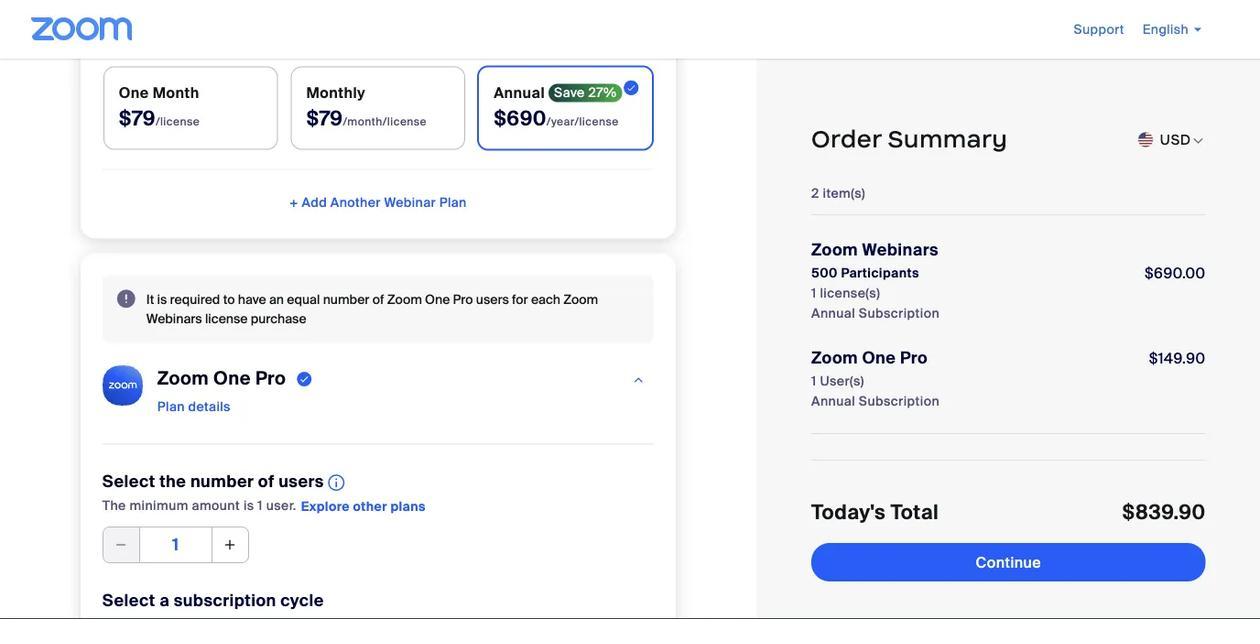 Task type: locate. For each thing, give the bounding box(es) containing it.
$839.90
[[1145, 498, 1206, 517], [1122, 500, 1206, 526], [1137, 521, 1206, 542]]

is left user.
[[244, 497, 254, 514]]

annual inside 1 license(s) annual subscription
[[811, 305, 855, 322]]

subscription inside 1 license(s) annual subscription
[[859, 305, 939, 322]]

$690
[[494, 106, 547, 132]]

1 down 500
[[811, 284, 816, 301]]

1 vertical spatial number
[[190, 471, 254, 492]]

1 horizontal spatial of
[[372, 291, 384, 308]]

1 horizontal spatial users
[[476, 291, 509, 308]]

1 select from the top
[[102, 471, 155, 492]]

0 vertical spatial 1
[[811, 284, 816, 301]]

is
[[157, 291, 167, 308], [244, 497, 254, 514]]

number up amount
[[190, 471, 254, 492]]

select left a
[[102, 590, 155, 611]]

plan
[[439, 194, 467, 211], [157, 399, 185, 416]]

0 vertical spatial is
[[157, 291, 167, 308]]

1 horizontal spatial add
[[811, 457, 837, 474]]

summary
[[888, 124, 1008, 154]]

1 vertical spatial 1
[[811, 372, 816, 389]]

support
[[1074, 21, 1125, 38]]

explore other plans button
[[301, 497, 426, 516]]

pro up 1 user(s) annual subscription
[[900, 348, 928, 369]]

annual down the user(s)
[[811, 393, 855, 409]]

monthly
[[306, 84, 366, 103]]

0 vertical spatial add
[[302, 194, 327, 211]]

1 vertical spatial add
[[811, 457, 837, 474]]

zoom one pro Select the number of users The Zoom Webinars license count cannot exceed the Zoom One license count. text field
[[102, 527, 249, 563]]

add
[[302, 194, 327, 211], [811, 457, 837, 474]]

number right equal
[[323, 291, 369, 308]]

1
[[811, 284, 816, 301], [811, 372, 816, 389], [258, 497, 263, 514]]

0 horizontal spatial users
[[279, 471, 324, 492]]

500
[[811, 264, 838, 281]]

number inside select the number of users 'application'
[[190, 471, 254, 492]]

1 vertical spatial select
[[102, 590, 155, 611]]

1 horizontal spatial pro
[[453, 291, 473, 308]]

annual up the $690
[[494, 84, 545, 103]]

select the number of users
[[102, 471, 328, 492]]

0 horizontal spatial plan
[[157, 399, 185, 416]]

webinars
[[862, 240, 939, 261], [146, 310, 202, 327]]

is inside it is required to have an equal number of zoom one pro users for each zoom webinars license purchase
[[157, 291, 167, 308]]

1 horizontal spatial number
[[323, 291, 369, 308]]

one up 1 user(s) annual subscription
[[862, 348, 896, 369]]

2 select from the top
[[102, 590, 155, 611]]

0 vertical spatial users
[[476, 291, 509, 308]]

plan details button
[[157, 393, 231, 422]]

1 for zoom one pro
[[811, 372, 816, 389]]

1 $79 from the left
[[119, 106, 156, 132]]

1 vertical spatial of
[[258, 471, 275, 492]]

select for select the number of users
[[102, 471, 155, 492]]

$79 down monthly
[[306, 106, 343, 132]]

license(s)
[[820, 284, 880, 301]]

0 vertical spatial annual
[[494, 84, 545, 103]]

it is required to have an equal number of zoom one pro users for each zoom webinars license purchase
[[146, 291, 598, 327]]

pro left for
[[453, 291, 473, 308]]

1 vertical spatial is
[[244, 497, 254, 514]]

of inside it is required to have an equal number of zoom one pro users for each zoom webinars license purchase
[[372, 291, 384, 308]]

order summary
[[811, 124, 1008, 154]]

subscription down "zoom one pro select the number of users 1 increase" icon
[[174, 590, 276, 611]]

details
[[188, 399, 231, 416]]

2 horizontal spatial pro
[[900, 348, 928, 369]]

participants
[[841, 264, 919, 281]]

$839.90 for subtotal
[[1145, 498, 1206, 517]]

total
[[811, 521, 851, 542]]

1 vertical spatial webinars
[[146, 310, 202, 327]]

show options image
[[1191, 133, 1206, 148]]

500 participants
[[811, 264, 919, 281]]

annual inside 1 user(s) annual subscription
[[811, 393, 855, 409]]

one inside one month $79 /license
[[119, 84, 149, 103]]

select up the
[[102, 471, 155, 492]]

zoom one pro select the number of users 1 increase image
[[223, 532, 238, 558]]

users
[[476, 291, 509, 308], [279, 471, 324, 492]]

pro
[[453, 291, 473, 308], [900, 348, 928, 369], [255, 367, 286, 390]]

1 left user.
[[258, 497, 263, 514]]

2 vertical spatial 1
[[258, 497, 263, 514]]

0 horizontal spatial of
[[258, 471, 275, 492]]

0 vertical spatial number
[[323, 291, 369, 308]]

annual down license(s)
[[811, 305, 855, 322]]

it is required to have an equal number of zoom one pro users for each zoom webinars license purchase alert
[[102, 275, 654, 343]]

1 vertical spatial subscription
[[859, 393, 939, 409]]

one
[[119, 84, 149, 103], [425, 291, 450, 308], [862, 348, 896, 369], [214, 367, 251, 390]]

to
[[223, 291, 235, 308]]

pro left success icon
[[255, 367, 286, 390]]

a
[[160, 590, 170, 611]]

subscription
[[859, 305, 939, 322], [859, 393, 939, 409], [174, 590, 276, 611]]

warning image
[[117, 290, 135, 308]]

main content
[[0, 0, 756, 619]]

add left coupon on the bottom right
[[811, 457, 837, 474]]

0 horizontal spatial $79
[[119, 106, 156, 132]]

webinars down "required"
[[146, 310, 202, 327]]

annual for 500 participants
[[811, 305, 855, 322]]

zoom
[[811, 240, 858, 261], [387, 291, 422, 308], [564, 291, 598, 308], [811, 348, 858, 369], [157, 367, 209, 390]]

1 horizontal spatial $79
[[306, 106, 343, 132]]

have
[[238, 291, 266, 308]]

+ add another webinar plan
[[289, 194, 467, 211]]

subscription down 'participants'
[[859, 305, 939, 322]]

one left for
[[425, 291, 450, 308]]

of inside 'application'
[[258, 471, 275, 492]]

0 vertical spatial of
[[372, 291, 384, 308]]

1 horizontal spatial is
[[244, 497, 254, 514]]

required
[[170, 291, 220, 308]]

number
[[323, 291, 369, 308], [190, 471, 254, 492]]

0 horizontal spatial webinars
[[146, 310, 202, 327]]

0 horizontal spatial zoom one pro
[[157, 367, 286, 390]]

$79
[[119, 106, 156, 132], [306, 106, 343, 132]]

monthly $79 /month/license
[[306, 84, 427, 132]]

zoom one pro up 1 user(s) annual subscription
[[811, 348, 928, 369]]

plan right webinar
[[439, 194, 467, 211]]

of up the minimum amount is 1 user. explore other plans
[[258, 471, 275, 492]]

zoom one image
[[102, 365, 143, 406]]

an
[[269, 291, 284, 308]]

one left month at the left of the page
[[119, 84, 149, 103]]

select
[[102, 471, 155, 492], [102, 590, 155, 611]]

1 inside 1 license(s) annual subscription
[[811, 284, 816, 301]]

zoom one pro inside main content
[[157, 367, 286, 390]]

1 left the user(s)
[[811, 372, 816, 389]]

select a subscription cycle
[[102, 590, 324, 611]]

0 horizontal spatial add
[[302, 194, 327, 211]]

select inside select the number of users 'application'
[[102, 471, 155, 492]]

today's
[[811, 500, 885, 526]]

it
[[146, 291, 154, 308]]

0 vertical spatial select
[[102, 471, 155, 492]]

2 item(s)
[[811, 185, 865, 202]]

code
[[893, 457, 927, 474]]

1 horizontal spatial plan
[[439, 194, 467, 211]]

1 vertical spatial plan
[[157, 399, 185, 416]]

1 vertical spatial users
[[279, 471, 324, 492]]

subscription for participants
[[859, 305, 939, 322]]

each
[[531, 291, 561, 308]]

annual for zoom one pro
[[811, 393, 855, 409]]

annual inside the annual save 27% $690 /year/license
[[494, 84, 545, 103]]

zoom one pro up details
[[157, 367, 286, 390]]

add right + at the left top
[[302, 194, 327, 211]]

0 horizontal spatial number
[[190, 471, 254, 492]]

1 user(s) annual subscription
[[811, 372, 939, 409]]

of right equal
[[372, 291, 384, 308]]

0 vertical spatial webinars
[[862, 240, 939, 261]]

english link
[[1143, 21, 1202, 38]]

is right the it on the left top of page
[[157, 291, 167, 308]]

zoom webinars
[[811, 240, 939, 261]]

plan left details
[[157, 399, 185, 416]]

webinars up 'participants'
[[862, 240, 939, 261]]

1 vertical spatial annual
[[811, 305, 855, 322]]

license
[[205, 310, 248, 327]]

users inside it is required to have an equal number of zoom one pro users for each zoom webinars license purchase
[[476, 291, 509, 308]]

0 horizontal spatial is
[[157, 291, 167, 308]]

item(s)
[[823, 185, 865, 202]]

1 inside 1 user(s) annual subscription
[[811, 372, 816, 389]]

zoom one pro
[[811, 348, 928, 369], [157, 367, 286, 390]]

2 $79 from the left
[[306, 106, 343, 132]]

webinars inside it is required to have an equal number of zoom one pro users for each zoom webinars license purchase
[[146, 310, 202, 327]]

users up user.
[[279, 471, 324, 492]]

$839.90 for today's total
[[1122, 500, 1206, 526]]

coupon
[[840, 457, 890, 474]]

annual
[[494, 84, 545, 103], [811, 305, 855, 322], [811, 393, 855, 409]]

users left for
[[476, 291, 509, 308]]

2 vertical spatial annual
[[811, 393, 855, 409]]

subscription inside 1 user(s) annual subscription
[[859, 393, 939, 409]]

zoom one pro select the number of users 1 decrease image
[[114, 532, 129, 558]]

is inside the minimum amount is 1 user. explore other plans
[[244, 497, 254, 514]]

the
[[160, 471, 186, 492]]

of
[[372, 291, 384, 308], [258, 471, 275, 492]]

continue button
[[811, 543, 1206, 582]]

2 vertical spatial subscription
[[174, 590, 276, 611]]

$79 down month at the left of the page
[[119, 106, 156, 132]]

add inside + add another webinar plan button
[[302, 194, 327, 211]]

subscription down the user(s)
[[859, 393, 939, 409]]

0 vertical spatial subscription
[[859, 305, 939, 322]]

zoom logo image
[[31, 17, 132, 40]]



Task type: describe. For each thing, give the bounding box(es) containing it.
1 inside the minimum amount is 1 user. explore other plans
[[258, 497, 263, 514]]

add inside add coupon code button
[[811, 457, 837, 474]]

annual save 27% $690 /year/license
[[494, 84, 619, 132]]

select a subscription cycle option group
[[102, 66, 654, 151]]

for
[[512, 291, 528, 308]]

/month/license
[[343, 115, 427, 129]]

cycle
[[281, 590, 324, 611]]

one inside it is required to have an equal number of zoom one pro users for each zoom webinars license purchase
[[425, 291, 450, 308]]

save
[[554, 84, 585, 101]]

pro inside it is required to have an equal number of zoom one pro users for each zoom webinars license purchase
[[453, 291, 473, 308]]

select the number of users application
[[102, 469, 345, 495]]

users inside select the number of users 'application'
[[279, 471, 324, 492]]

+
[[289, 194, 298, 211]]

explore
[[301, 498, 350, 515]]

27%
[[589, 84, 617, 101]]

order
[[811, 124, 881, 154]]

another
[[331, 194, 381, 211]]

$79 inside monthly $79 /month/license
[[306, 106, 343, 132]]

1 license(s) annual subscription
[[811, 284, 939, 322]]

the minimum amount is 1 user. explore other plans
[[102, 497, 426, 515]]

$79 inside one month $79 /license
[[119, 106, 156, 132]]

add coupon code button
[[811, 456, 927, 475]]

user.
[[266, 497, 297, 514]]

+ add another webinar plan button
[[102, 188, 654, 218]]

other
[[353, 498, 387, 515]]

today's total
[[811, 500, 939, 526]]

$839.90 for total
[[1137, 521, 1206, 542]]

webinar
[[384, 194, 436, 211]]

plans
[[391, 498, 426, 515]]

total
[[890, 500, 939, 526]]

user(s)
[[820, 372, 864, 389]]

/year/license
[[547, 115, 619, 129]]

number inside it is required to have an equal number of zoom one pro users for each zoom webinars license purchase
[[323, 291, 369, 308]]

subscription inside main content
[[174, 590, 276, 611]]

0 vertical spatial plan
[[439, 194, 467, 211]]

plan details
[[157, 399, 231, 416]]

one month $79 /license
[[119, 84, 200, 132]]

1 horizontal spatial webinars
[[862, 240, 939, 261]]

subtotal
[[811, 498, 872, 517]]

zoom one pro plan image
[[632, 367, 646, 392]]

subscription for one
[[859, 393, 939, 409]]

month
[[153, 84, 199, 103]]

minimum
[[130, 497, 189, 514]]

1 for 500 participants
[[811, 284, 816, 301]]

one up details
[[214, 367, 251, 390]]

0 horizontal spatial pro
[[255, 367, 286, 390]]

1 horizontal spatial zoom one pro
[[811, 348, 928, 369]]

purchase
[[251, 310, 307, 327]]

continue
[[976, 553, 1041, 572]]

add coupon code
[[811, 457, 927, 474]]

support link
[[1074, 21, 1125, 38]]

usd button
[[1160, 125, 1191, 153]]

success image
[[297, 368, 312, 390]]

equal
[[287, 291, 320, 308]]

$149.90
[[1149, 349, 1206, 368]]

/license
[[156, 115, 200, 129]]

usd
[[1160, 131, 1191, 148]]

amount
[[192, 497, 240, 514]]

main content containing $79
[[0, 0, 756, 619]]

2
[[811, 185, 819, 202]]

select for select a subscription cycle
[[102, 590, 155, 611]]

the
[[102, 497, 126, 514]]

$690.00
[[1145, 263, 1206, 283]]

english
[[1143, 21, 1189, 38]]



Task type: vqa. For each thing, say whether or not it's contained in the screenshot.
zoom one pro plan icon
yes



